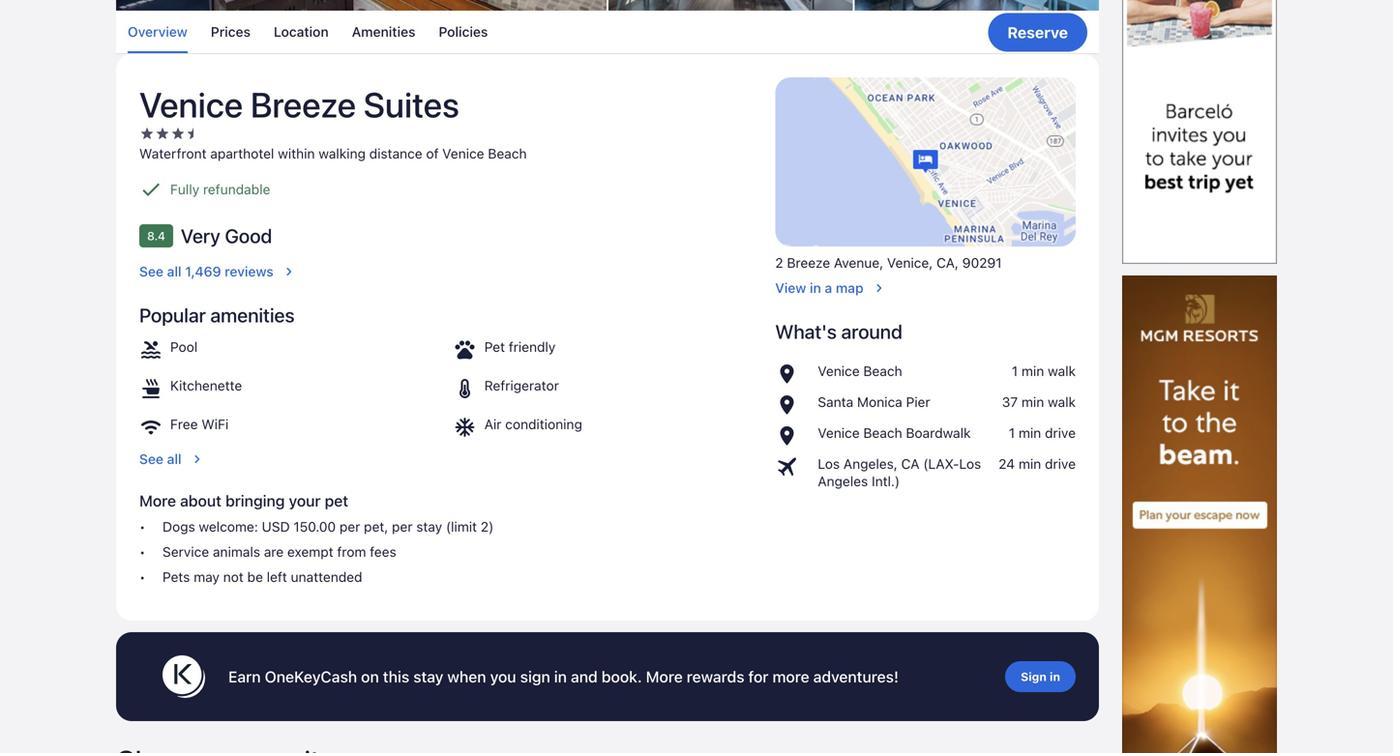 Task type: locate. For each thing, give the bounding box(es) containing it.
pet friendly
[[484, 339, 556, 355]]

2 xsmall image from the left
[[155, 126, 170, 141]]

breeze up "view in a map"
[[787, 255, 830, 271]]

friendly
[[509, 339, 556, 355]]

2 per from the left
[[392, 519, 413, 535]]

free
[[170, 416, 198, 432]]

2
[[775, 255, 783, 271]]

0 horizontal spatial medium image
[[189, 452, 205, 467]]

santa
[[818, 394, 854, 410]]

conditioning
[[505, 416, 582, 432]]

3 popular location image from the top
[[775, 425, 810, 448]]

1 drive from the top
[[1045, 425, 1076, 441]]

more right book.
[[646, 668, 683, 686]]

you
[[490, 668, 516, 686]]

dogs welcome: usd 150.00 per pet, per stay (limit 2)
[[163, 519, 494, 535]]

in left and
[[554, 668, 567, 686]]

xsmall image
[[139, 126, 155, 141], [155, 126, 170, 141]]

venice beach boardwalk
[[818, 425, 971, 441]]

los left 24
[[959, 456, 981, 472]]

1 for 1 min walk
[[1012, 363, 1018, 379]]

1
[[1012, 363, 1018, 379], [1009, 425, 1015, 441]]

0 vertical spatial see
[[139, 264, 164, 279]]

2 drive from the top
[[1045, 456, 1076, 472]]

2 vertical spatial popular location image
[[775, 425, 810, 448]]

drive down 37 min walk
[[1045, 425, 1076, 441]]

1 up 37
[[1012, 363, 1018, 379]]

1 horizontal spatial per
[[392, 519, 413, 535]]

medium image for view in a map button
[[872, 280, 887, 296]]

more
[[139, 492, 176, 510], [646, 668, 683, 686]]

1 min walk
[[1012, 363, 1076, 379]]

prices
[[211, 24, 251, 40]]

list containing dogs welcome: usd 150.00 per pet, per stay (limit 2)
[[139, 519, 752, 586]]

popular location image for venice beach boardwalk
[[775, 425, 810, 448]]

location
[[274, 24, 329, 40]]

1 vertical spatial see
[[139, 451, 164, 467]]

popular location image
[[775, 363, 810, 386], [775, 394, 810, 417], [775, 425, 810, 448]]

refrigerator
[[484, 378, 559, 394]]

all
[[167, 264, 182, 279], [167, 451, 182, 467]]

2 all from the top
[[167, 451, 182, 467]]

policies
[[439, 24, 488, 40]]

reserve button
[[988, 13, 1088, 52]]

walk for 37 min walk
[[1048, 394, 1076, 410]]

2 horizontal spatial in
[[1050, 670, 1061, 684]]

0 vertical spatial walk
[[1048, 363, 1076, 379]]

see
[[139, 264, 164, 279], [139, 451, 164, 467]]

1 per from the left
[[340, 519, 360, 535]]

drive for 24 min drive
[[1045, 456, 1076, 472]]

santa monica pier
[[818, 394, 931, 410]]

walk for 1 min walk
[[1048, 363, 1076, 379]]

los up angeles
[[818, 456, 840, 472]]

min up 24 min drive
[[1019, 425, 1042, 441]]

view in a map
[[775, 280, 864, 296]]

1 vertical spatial drive
[[1045, 456, 1076, 472]]

popular location image for venice beach
[[775, 363, 810, 386]]

0 vertical spatial 1
[[1012, 363, 1018, 379]]

0 vertical spatial beach
[[488, 145, 527, 161]]

per up 'from'
[[340, 519, 360, 535]]

medium image down free wifi
[[189, 452, 205, 467]]

avenue,
[[834, 255, 884, 271]]

air conditioning
[[484, 416, 582, 432]]

policies link
[[439, 11, 488, 53]]

venice,
[[887, 255, 933, 271]]

0 vertical spatial breeze
[[250, 84, 356, 125]]

popular location image left 'santa'
[[775, 394, 810, 417]]

0 horizontal spatial per
[[340, 519, 360, 535]]

0 vertical spatial medium image
[[872, 280, 887, 296]]

venice
[[139, 84, 243, 125], [442, 145, 484, 161], [818, 363, 860, 379], [818, 425, 860, 441]]

popular location image up 'airport' image
[[775, 425, 810, 448]]

may
[[194, 569, 220, 585]]

beach
[[488, 145, 527, 161], [864, 363, 903, 379], [864, 425, 903, 441]]

all for see all
[[167, 451, 182, 467]]

1 walk from the top
[[1048, 363, 1076, 379]]

1 xsmall image from the left
[[139, 126, 155, 141]]

animals
[[213, 544, 260, 560]]

pet,
[[364, 519, 388, 535]]

intl.)
[[872, 474, 900, 489]]

what's around
[[775, 320, 903, 343]]

list
[[116, 11, 1099, 53], [775, 363, 1076, 490], [139, 519, 752, 586]]

1 vertical spatial beach
[[864, 363, 903, 379]]

0 vertical spatial popular location image
[[775, 363, 810, 386]]

1 vertical spatial list
[[775, 363, 1076, 490]]

min up 37 min walk
[[1022, 363, 1044, 379]]

1 horizontal spatial los
[[959, 456, 981, 472]]

1 horizontal spatial medium image
[[872, 280, 887, 296]]

pier
[[906, 394, 931, 410]]

los
[[818, 456, 840, 472], [959, 456, 981, 472]]

aparthotel
[[210, 145, 274, 161]]

drive down the 1 min drive
[[1045, 456, 1076, 472]]

1 vertical spatial popular location image
[[775, 394, 810, 417]]

0 horizontal spatial in
[[554, 668, 567, 686]]

venice for venice beach boardwalk
[[818, 425, 860, 441]]

2 vertical spatial list
[[139, 519, 752, 586]]

in
[[810, 280, 821, 296], [554, 668, 567, 686], [1050, 670, 1061, 684]]

0 vertical spatial drive
[[1045, 425, 1076, 441]]

reserve
[[1008, 23, 1068, 42]]

not
[[223, 569, 244, 585]]

venice up 'santa'
[[818, 363, 860, 379]]

stay inside list item
[[416, 519, 442, 535]]

1 down 37
[[1009, 425, 1015, 441]]

walk up 37 min walk
[[1048, 363, 1076, 379]]

waterfront aparthotel within walking distance of venice beach
[[139, 145, 527, 161]]

dogs
[[163, 519, 195, 535]]

1 vertical spatial breeze
[[787, 255, 830, 271]]

0 vertical spatial all
[[167, 264, 182, 279]]

2 popular location image from the top
[[775, 394, 810, 417]]

beach down monica
[[864, 425, 903, 441]]

1 vertical spatial walk
[[1048, 394, 1076, 410]]

per right pet,
[[392, 519, 413, 535]]

1 vertical spatial more
[[646, 668, 683, 686]]

medium image inside the "see all" button
[[189, 452, 205, 467]]

beach up monica
[[864, 363, 903, 379]]

2 los from the left
[[959, 456, 981, 472]]

medium image
[[872, 280, 887, 296], [189, 452, 205, 467]]

0 horizontal spatial more
[[139, 492, 176, 510]]

view in a map button
[[775, 272, 1076, 297]]

breeze
[[250, 84, 356, 125], [787, 255, 830, 271]]

in right sign
[[1050, 670, 1061, 684]]

overview
[[128, 24, 188, 40]]

pet
[[325, 492, 348, 510]]

all down free
[[167, 451, 182, 467]]

distance
[[369, 145, 423, 161]]

more up dogs
[[139, 492, 176, 510]]

about
[[180, 492, 222, 510]]

per
[[340, 519, 360, 535], [392, 519, 413, 535]]

usd
[[262, 519, 290, 535]]

all left 1,469
[[167, 264, 182, 279]]

1 horizontal spatial in
[[810, 280, 821, 296]]

1 see from the top
[[139, 264, 164, 279]]

from
[[337, 544, 366, 560]]

stay right this
[[413, 668, 444, 686]]

2 breeze avenue, venice, ca, 90291
[[775, 255, 1002, 271]]

see all 1,469 reviews
[[139, 264, 274, 279]]

2 vertical spatial beach
[[864, 425, 903, 441]]

directional image
[[186, 126, 201, 141]]

min for 37 min walk
[[1022, 394, 1044, 410]]

2 walk from the top
[[1048, 394, 1076, 410]]

medium image down 2 breeze avenue, venice, ca, 90291
[[872, 280, 887, 296]]

0 horizontal spatial los
[[818, 456, 840, 472]]

breeze for 2
[[787, 255, 830, 271]]

venice up directional icon
[[139, 84, 243, 125]]

when
[[448, 668, 486, 686]]

pets may not be left unattended list item
[[139, 569, 752, 586]]

xsmall image up waterfront
[[155, 126, 170, 141]]

list containing venice beach
[[775, 363, 1076, 490]]

in inside button
[[810, 280, 821, 296]]

1 vertical spatial 1
[[1009, 425, 1015, 441]]

1 vertical spatial medium image
[[189, 452, 205, 467]]

walk down 1 min walk
[[1048, 394, 1076, 410]]

breeze for venice
[[250, 84, 356, 125]]

a
[[825, 280, 832, 296]]

breeze up the within
[[250, 84, 356, 125]]

see for see all
[[139, 451, 164, 467]]

xsmall image
[[170, 126, 186, 141]]

are
[[264, 544, 284, 560]]

24 min drive
[[999, 456, 1076, 472]]

walk
[[1048, 363, 1076, 379], [1048, 394, 1076, 410]]

0 horizontal spatial breeze
[[250, 84, 356, 125]]

beach right of
[[488, 145, 527, 161]]

popular location image down what's
[[775, 363, 810, 386]]

0 vertical spatial stay
[[416, 519, 442, 535]]

fully
[[170, 181, 199, 197]]

oceanfront view one bedroom suite | living area | 28-inch flat-screen tv with cable channels, tv image
[[855, 0, 1099, 11]]

1 for 1 min drive
[[1009, 425, 1015, 441]]

1 vertical spatial all
[[167, 451, 182, 467]]

medium image inside view in a map button
[[872, 280, 887, 296]]

more about bringing your pet
[[139, 492, 348, 510]]

venice down 'santa'
[[818, 425, 860, 441]]

2 see from the top
[[139, 451, 164, 467]]

waterfront
[[139, 145, 207, 161]]

this
[[383, 668, 410, 686]]

1 horizontal spatial breeze
[[787, 255, 830, 271]]

1 all from the top
[[167, 264, 182, 279]]

on
[[361, 668, 379, 686]]

xsmall image left xsmall icon
[[139, 126, 155, 141]]

min right 37
[[1022, 394, 1044, 410]]

drive
[[1045, 425, 1076, 441], [1045, 456, 1076, 472]]

unattended
[[291, 569, 362, 585]]

min right 24
[[1019, 456, 1042, 472]]

ca
[[902, 456, 920, 472]]

sign
[[1021, 670, 1047, 684]]

popular location image for santa monica pier
[[775, 394, 810, 417]]

0 vertical spatial list
[[116, 11, 1099, 53]]

in left a
[[810, 280, 821, 296]]

stay up service animals are exempt from fees list item
[[416, 519, 442, 535]]

1 popular location image from the top
[[775, 363, 810, 386]]

welcome:
[[199, 519, 258, 535]]

location link
[[274, 11, 329, 53]]



Task type: describe. For each thing, give the bounding box(es) containing it.
service animals are exempt from fees
[[163, 544, 396, 560]]

very good
[[181, 224, 272, 247]]

37 min walk
[[1002, 394, 1076, 410]]

for
[[749, 668, 769, 686]]

in for sign
[[1050, 670, 1061, 684]]

fully refundable
[[170, 181, 270, 197]]

prices link
[[211, 11, 251, 53]]

pets
[[163, 569, 190, 585]]

around
[[842, 320, 903, 343]]

fees
[[370, 544, 396, 560]]

see for see all 1,469 reviews
[[139, 264, 164, 279]]

be
[[247, 569, 263, 585]]

your
[[289, 492, 321, 510]]

see all button
[[139, 439, 752, 468]]

1 horizontal spatial more
[[646, 668, 683, 686]]

8.4
[[147, 229, 165, 243]]

property amenity image
[[116, 0, 607, 11]]

wifi
[[202, 416, 229, 432]]

dogs welcome: usd 150.00 per pet, per stay (limit 2) list item
[[139, 519, 752, 536]]

see all 1,469 reviews button
[[139, 255, 752, 280]]

popular
[[139, 304, 206, 326]]

very good element
[[181, 224, 272, 248]]

2)
[[481, 519, 494, 535]]

angeles
[[818, 474, 868, 489]]

venice breeze suites
[[139, 84, 460, 125]]

rewards
[[687, 668, 745, 686]]

free wifi
[[170, 416, 229, 432]]

boardwalk
[[906, 425, 971, 441]]

1,469
[[185, 264, 221, 279]]

list for what's around
[[775, 363, 1076, 490]]

within
[[278, 145, 315, 161]]

1 vertical spatial stay
[[413, 668, 444, 686]]

venice right of
[[442, 145, 484, 161]]

beach for venice beach
[[864, 363, 903, 379]]

los angeles, ca (lax-los angeles intl.)
[[818, 456, 981, 489]]

view
[[775, 280, 806, 296]]

angeles,
[[844, 456, 898, 472]]

0 vertical spatial more
[[139, 492, 176, 510]]

positive theme image
[[139, 178, 163, 201]]

map image
[[775, 77, 1076, 247]]

walking
[[319, 145, 366, 161]]

venice beach
[[818, 363, 903, 379]]

amenities link
[[352, 11, 416, 53]]

pool
[[170, 339, 198, 355]]

and
[[571, 668, 598, 686]]

airport image
[[775, 456, 810, 479]]

map
[[836, 280, 864, 296]]

list containing overview
[[116, 11, 1099, 53]]

1 los from the left
[[818, 456, 840, 472]]

sign in
[[1021, 670, 1061, 684]]

venice for venice beach
[[818, 363, 860, 379]]

90291
[[963, 255, 1002, 271]]

min for 1 min walk
[[1022, 363, 1044, 379]]

pets may not be left unattended
[[163, 569, 362, 585]]

medium image
[[281, 264, 297, 279]]

popular amenities
[[139, 304, 295, 326]]

all for see all 1,469 reviews
[[167, 264, 182, 279]]

left
[[267, 569, 287, 585]]

sign in link
[[1006, 662, 1076, 693]]

ca,
[[937, 255, 959, 271]]

see all
[[139, 451, 182, 467]]

beach for venice beach boardwalk
[[864, 425, 903, 441]]

more
[[773, 668, 810, 686]]

of
[[426, 145, 439, 161]]

in for view
[[810, 280, 821, 296]]

very
[[181, 224, 220, 247]]

book.
[[602, 668, 642, 686]]

overview link
[[128, 11, 188, 53]]

what's
[[775, 320, 837, 343]]

kitchenette
[[170, 378, 242, 394]]

monica
[[857, 394, 903, 410]]

medium image for the "see all" button
[[189, 452, 205, 467]]

(lax-
[[923, 456, 959, 472]]

1 min drive
[[1009, 425, 1076, 441]]

air
[[484, 416, 502, 432]]

150.00
[[294, 519, 336, 535]]

amenities
[[210, 304, 295, 326]]

min for 1 min drive
[[1019, 425, 1042, 441]]

list for more about bringing your pet
[[139, 519, 752, 586]]

amenities
[[352, 24, 416, 40]]

venice for venice breeze suites
[[139, 84, 243, 125]]

good
[[225, 224, 272, 247]]

sign
[[520, 668, 550, 686]]

suites
[[364, 84, 460, 125]]

studio suite, partial ocean view | private kitchen | fridge, microwave, stovetop, dishwasher image
[[609, 0, 853, 11]]

reviews
[[225, 264, 274, 279]]

earn
[[228, 668, 261, 686]]

service
[[163, 544, 209, 560]]

service animals are exempt from fees list item
[[139, 544, 752, 561]]

37
[[1002, 394, 1018, 410]]

(limit
[[446, 519, 477, 535]]

min for 24 min drive
[[1019, 456, 1042, 472]]

adventures!
[[814, 668, 899, 686]]

drive for 1 min drive
[[1045, 425, 1076, 441]]



Task type: vqa. For each thing, say whether or not it's contained in the screenshot.


